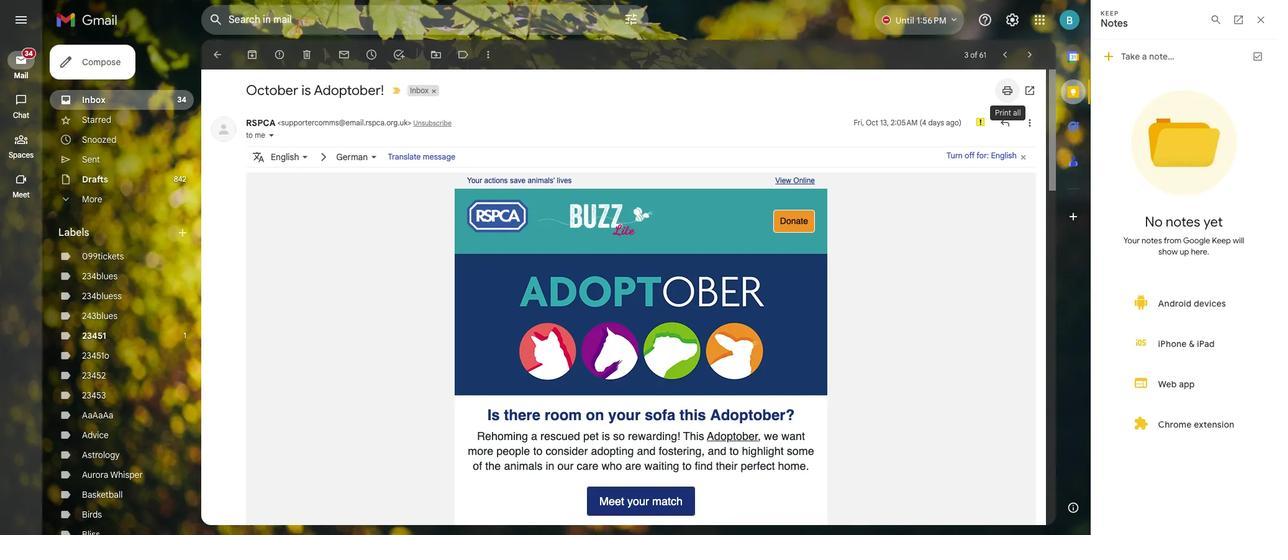 Task type: locate. For each thing, give the bounding box(es) containing it.
0 vertical spatial is
[[302, 82, 311, 99]]

0 vertical spatial 34
[[25, 49, 33, 58]]

meet for meet
[[13, 190, 30, 199]]

who
[[602, 460, 622, 473]]

0 horizontal spatial english
[[271, 151, 299, 162]]

more image
[[482, 48, 495, 61]]

advice link
[[82, 430, 109, 441]]

the
[[486, 460, 501, 473]]

your actions save animals' lives
[[467, 176, 572, 185]]

your
[[609, 407, 641, 425], [628, 495, 649, 508]]

highlight
[[742, 445, 784, 458]]

23451
[[82, 331, 106, 342]]

waiting
[[645, 460, 680, 473]]

234bluess
[[82, 291, 122, 302]]

yellow-bang checkbox
[[974, 117, 987, 129]]

add to tasks image
[[393, 48, 405, 61]]

labels image
[[457, 48, 470, 61]]

Search in mail text field
[[229, 14, 589, 26]]

print
[[995, 108, 1011, 117]]

october
[[246, 82, 298, 99]]

<
[[277, 118, 281, 127]]

mail heading
[[0, 71, 42, 81]]

meet your match link
[[587, 487, 696, 517]]

fostering,
[[659, 445, 705, 458]]

ago)
[[946, 118, 962, 127]]

chat heading
[[0, 111, 42, 121]]

is left so
[[602, 430, 610, 443]]

sofa
[[645, 407, 676, 425]]

astrology
[[82, 450, 120, 461]]

your up so
[[609, 407, 641, 425]]

your
[[467, 176, 482, 185]]

translate message
[[388, 152, 456, 162]]

this
[[684, 430, 705, 443]]

23452 link
[[82, 370, 106, 382]]

inbox up >
[[410, 86, 429, 95]]

1 horizontal spatial inbox
[[410, 86, 429, 95]]

1 horizontal spatial is
[[602, 430, 610, 443]]

meet down who
[[600, 495, 624, 508]]

1 horizontal spatial of
[[971, 50, 978, 59]]

side panel section
[[1056, 40, 1091, 526]]

labels heading
[[58, 227, 176, 239]]

birds
[[82, 510, 102, 521]]

of right the '3'
[[971, 50, 978, 59]]

to down fostering,
[[683, 460, 692, 473]]

navigation containing mail
[[0, 40, 43, 536]]

whisper
[[110, 470, 143, 481]]

inbox up starred link
[[82, 94, 106, 106]]

in
[[546, 460, 555, 473]]

save
[[510, 176, 526, 185]]

english right for:
[[991, 151, 1017, 161]]

this adoptober?
[[680, 407, 795, 425]]

days
[[929, 118, 945, 127]]

1 horizontal spatial and
[[708, 445, 727, 458]]

0 vertical spatial of
[[971, 50, 978, 59]]

your left match
[[628, 495, 649, 508]]

to
[[246, 130, 253, 140], [533, 445, 543, 458], [730, 445, 739, 458], [683, 460, 692, 473]]

tab list
[[1056, 40, 1091, 491]]

navigation
[[0, 40, 43, 536]]

support image
[[978, 12, 993, 27]]

perfect home.
[[741, 460, 809, 473]]

(4
[[920, 118, 927, 127]]

oct
[[866, 118, 879, 127]]

, we want more people to consider adopting and fostering, and to highlight some of the animals in our care who are waiting to find their perfect home.
[[468, 430, 814, 473]]

inbox link
[[82, 94, 106, 106]]

meet
[[13, 190, 30, 199], [600, 495, 624, 508]]

0 horizontal spatial of
[[473, 460, 482, 473]]

rewarding!
[[628, 430, 681, 443]]

of down more
[[473, 460, 482, 473]]

1 horizontal spatial 34
[[177, 95, 186, 104]]

meet inside heading
[[13, 190, 30, 199]]

adoptober!
[[314, 82, 384, 99]]

turn off for: english
[[947, 151, 1017, 161]]

donate
[[780, 216, 808, 226]]

rspca image
[[467, 189, 654, 251]]

and up their
[[708, 445, 727, 458]]

,
[[758, 430, 761, 443]]

0 horizontal spatial 34
[[25, 49, 33, 58]]

archive image
[[246, 48, 258, 61]]

adoptober link
[[707, 430, 758, 443]]

meet down 'spaces' heading on the top left
[[13, 190, 30, 199]]

is
[[488, 407, 500, 425]]

snooze image
[[365, 48, 378, 61]]

room
[[545, 407, 582, 425]]

consider
[[546, 445, 588, 458]]

1 horizontal spatial english
[[991, 151, 1017, 161]]

0 horizontal spatial meet
[[13, 190, 30, 199]]

more
[[82, 194, 102, 205]]

match
[[652, 495, 683, 508]]

more button
[[50, 190, 194, 209]]

0 vertical spatial your
[[609, 407, 641, 425]]

1 vertical spatial meet
[[600, 495, 624, 508]]

our
[[558, 460, 574, 473]]

0 horizontal spatial is
[[302, 82, 311, 99]]

gmail image
[[56, 7, 124, 32]]

so
[[613, 430, 625, 443]]

2 and from the left
[[708, 445, 727, 458]]

aurora whisper
[[82, 470, 143, 481]]

spaces heading
[[0, 150, 42, 160]]

34
[[25, 49, 33, 58], [177, 95, 186, 104]]

advanced search options image
[[619, 7, 644, 32]]

aaaaaa link
[[82, 410, 113, 421]]

german option
[[336, 149, 368, 166]]

inbox inside button
[[410, 86, 429, 95]]

fri, oct 13, 2:05 am (4 days ago) cell
[[854, 117, 962, 129]]

842
[[174, 175, 186, 184]]

0 vertical spatial meet
[[13, 190, 30, 199]]

people
[[497, 445, 530, 458]]

1 vertical spatial of
[[473, 460, 482, 473]]

234blues link
[[82, 271, 118, 282]]

is right october
[[302, 82, 311, 99]]

and down rewarding!
[[637, 445, 656, 458]]

adoptober
[[707, 430, 758, 443]]

english down "show details" icon
[[271, 151, 299, 162]]

34 link
[[7, 48, 36, 70]]

want
[[782, 430, 805, 443]]

move to image
[[430, 48, 442, 61]]

Search in mail search field
[[201, 5, 649, 35]]

0 horizontal spatial inbox
[[82, 94, 106, 106]]

aaaaaa
[[82, 410, 113, 421]]

rehoming a rescued pet is so rewarding! this adoptober
[[477, 430, 758, 443]]

me
[[255, 130, 265, 140]]

and
[[637, 445, 656, 458], [708, 445, 727, 458]]

october is adoptober!
[[246, 82, 384, 99]]

astrology link
[[82, 450, 120, 461]]

099tickets link
[[82, 251, 124, 262]]

english inside list box
[[271, 151, 299, 162]]

23452
[[82, 370, 106, 382]]

1 vertical spatial 34
[[177, 95, 186, 104]]

report spam image
[[273, 48, 286, 61]]

translate
[[388, 152, 421, 162]]

0 horizontal spatial and
[[637, 445, 656, 458]]

1 horizontal spatial meet
[[600, 495, 624, 508]]

sent
[[82, 154, 100, 165]]

yellow bang image
[[974, 117, 987, 129]]



Task type: describe. For each thing, give the bounding box(es) containing it.
of inside , we want more people to consider adopting and fostering, and to highlight some of the animals in our care who are waiting to find their perfect home.
[[473, 460, 482, 473]]

aurora whisper link
[[82, 470, 143, 481]]

rescued
[[541, 430, 580, 443]]

animals
[[504, 460, 543, 473]]

meet your match
[[600, 495, 683, 508]]

2:05 am
[[891, 118, 918, 127]]

aurora
[[82, 470, 108, 481]]

lives
[[557, 176, 572, 185]]

243blues link
[[82, 311, 118, 322]]

we
[[764, 430, 779, 443]]

supportercomms@email.rspca.org.uk
[[281, 118, 408, 127]]

for:
[[977, 151, 989, 161]]

23451o
[[82, 350, 109, 362]]

snoozed
[[82, 134, 117, 145]]

inbox for the inbox button
[[410, 86, 429, 95]]

birds link
[[82, 510, 102, 521]]

care
[[577, 460, 599, 473]]

labels
[[58, 227, 89, 239]]

rspca
[[246, 117, 276, 129]]

basketball
[[82, 490, 123, 501]]

message
[[423, 152, 456, 162]]

some
[[787, 445, 814, 458]]

inbox button
[[408, 85, 430, 96]]

is there room on your sofa this adoptober?
[[488, 407, 795, 425]]

there
[[504, 407, 541, 425]]

1 vertical spatial your
[[628, 495, 649, 508]]

3 of 61
[[965, 50, 987, 59]]

starred
[[82, 114, 111, 126]]

>
[[408, 118, 412, 127]]

fri, oct 13, 2:05 am (4 days ago)
[[854, 118, 962, 127]]

main menu image
[[14, 12, 29, 27]]

23453 link
[[82, 390, 106, 401]]

3
[[965, 50, 969, 59]]

drafts
[[82, 174, 108, 185]]

all
[[1013, 108, 1021, 117]]

fri,
[[854, 118, 865, 127]]

delete image
[[301, 48, 313, 61]]

meet for meet your match
[[600, 495, 624, 508]]

are
[[625, 460, 642, 473]]

spaces
[[9, 150, 34, 160]]

english list box
[[271, 149, 312, 166]]

more
[[468, 445, 494, 458]]

german list box
[[336, 149, 380, 166]]

unsubscribe link
[[414, 119, 452, 127]]

23451 link
[[82, 331, 106, 342]]

1 and from the left
[[637, 445, 656, 458]]

meet heading
[[0, 190, 42, 200]]

turn
[[947, 151, 963, 161]]

13,
[[881, 118, 889, 127]]

rspca < supportercomms@email.rspca.org.uk > unsubscribe
[[246, 117, 452, 129]]

pet
[[584, 430, 599, 443]]

settings image
[[1005, 12, 1020, 27]]

to me
[[246, 130, 265, 140]]

back to inbox image
[[211, 48, 224, 61]]

actions
[[484, 176, 508, 185]]

unsubscribe
[[414, 119, 452, 127]]

inbox for inbox link
[[82, 94, 106, 106]]

off
[[965, 151, 975, 161]]

drafts link
[[82, 174, 108, 185]]

243blues
[[82, 311, 118, 322]]

a
[[531, 430, 538, 443]]

donate link
[[774, 210, 815, 233]]

view online link
[[776, 176, 815, 185]]

animals'
[[528, 176, 555, 185]]

to down a
[[533, 445, 543, 458]]

to left the me
[[246, 130, 253, 140]]

rspca cell
[[246, 117, 414, 129]]

34 inside 34 link
[[25, 49, 33, 58]]

sent link
[[82, 154, 100, 165]]

english option
[[271, 149, 299, 166]]

advice
[[82, 430, 109, 441]]

234blues
[[82, 271, 118, 282]]

23451o link
[[82, 350, 109, 362]]

mark as unread image
[[338, 48, 350, 61]]

61
[[980, 50, 987, 59]]

basketball link
[[82, 490, 123, 501]]

1 vertical spatial is
[[602, 430, 610, 443]]

adopting
[[591, 445, 634, 458]]

show details image
[[268, 132, 275, 139]]

1
[[184, 331, 186, 341]]

compose button
[[50, 45, 136, 80]]

search in mail image
[[205, 9, 227, 31]]

compose
[[82, 57, 121, 68]]

to down the adoptober
[[730, 445, 739, 458]]

rehoming
[[477, 430, 528, 443]]

german
[[336, 151, 368, 162]]

view online
[[776, 176, 815, 185]]



Task type: vqa. For each thing, say whether or not it's contained in the screenshot.
16 at the top of the page
no



